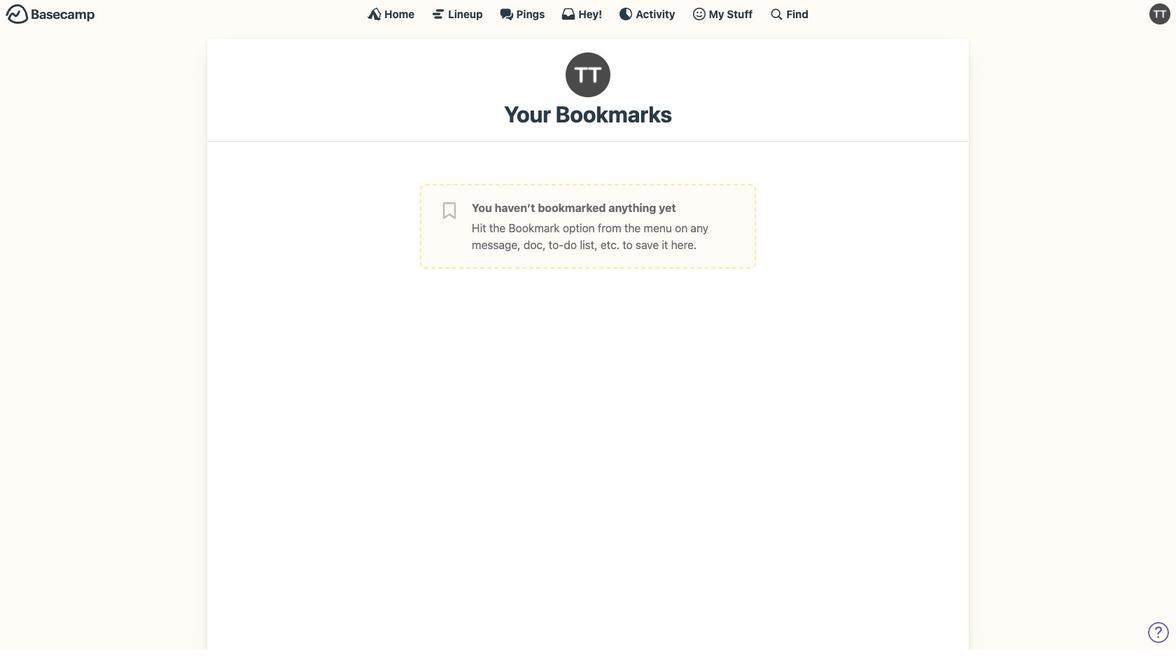 Task type: locate. For each thing, give the bounding box(es) containing it.
terry turtle image
[[1150, 4, 1171, 25]]

terry turtle image
[[566, 53, 611, 97]]



Task type: vqa. For each thing, say whether or not it's contained in the screenshot.
the Keyboard shortcut: ⌘ + / image
yes



Task type: describe. For each thing, give the bounding box(es) containing it.
main element
[[0, 0, 1176, 27]]

switch accounts image
[[6, 4, 95, 25]]

keyboard shortcut: ⌘ + / image
[[770, 7, 784, 21]]



